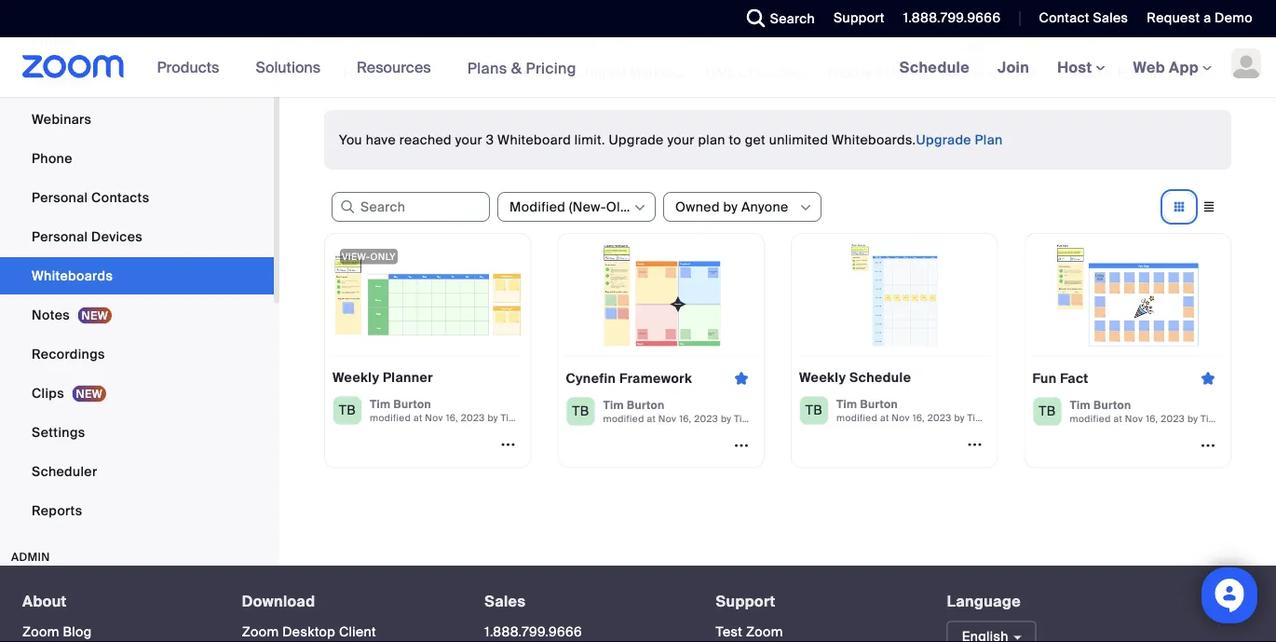 Task type: describe. For each thing, give the bounding box(es) containing it.
weekly schedule inside button
[[828, 64, 936, 81]]

cynefin
[[566, 370, 616, 387]]

host
[[1058, 57, 1097, 77]]

list mode, not selected image
[[1195, 199, 1225, 215]]

a inside button
[[1069, 64, 1077, 81]]

at for more options for weekly planner icon
[[414, 412, 423, 424]]

profile picture image
[[1232, 48, 1262, 78]]

by for thumbnail of fun fact
[[1188, 413, 1199, 425]]

weekly schedule, modified at nov 16, 2023 by tim burton, link element
[[791, 233, 1019, 468]]

click to unstar the whiteboard fun fact image
[[1194, 370, 1224, 387]]

limit.
[[575, 131, 606, 148]]

banner containing products
[[0, 37, 1277, 98]]

fun inside fun fact element
[[343, 64, 366, 81]]

tim burton modified at nov 16, 2023 by tim burton for "more options for fun fact" image
[[1070, 397, 1252, 425]]

grid mode, selected image
[[1165, 199, 1195, 215]]

0 vertical spatial a
[[1204, 9, 1212, 27]]

diagram
[[779, 64, 832, 81]]

whiteboards
[[32, 267, 113, 284]]

cynefin framework
[[566, 370, 693, 387]]

1 vertical spatial planner
[[383, 369, 433, 386]]

tb for cynefin framework, modified at nov 16, 2023 by tim burton, link, starred element
[[573, 403, 590, 420]]

modified (new-old) button
[[510, 193, 633, 221]]

tb for fun fact, modified at nov 16, 2023 by tim burton, link, starred element
[[1040, 403, 1057, 420]]

thumbnail of weekly planner image
[[333, 241, 523, 349]]

16, for more options for weekly planner icon
[[446, 412, 458, 424]]

fun fact application
[[1033, 364, 1224, 393]]

you have reached your 3 whiteboard limit. upgrade your plan to get unlimited whiteboards. upgrade plan
[[339, 131, 1003, 148]]

1 horizontal spatial 1.888.799.9666
[[904, 9, 1001, 27]]

anyone
[[742, 198, 789, 215]]

pricing
[[526, 58, 577, 78]]

profile link
[[0, 22, 274, 60]]

2023 for "more options for fun fact" image
[[1162, 413, 1186, 425]]

thumbnail of fun fact image
[[1033, 241, 1224, 349]]

solutions button
[[256, 37, 329, 97]]

contact
[[1040, 9, 1090, 27]]

scheduler link
[[0, 453, 274, 490]]

0 vertical spatial sales
[[1094, 9, 1129, 27]]

view-only
[[342, 250, 396, 262]]

0 vertical spatial support
[[834, 9, 885, 27]]

zoom blog link
[[22, 624, 92, 641]]

personal menu menu
[[0, 0, 274, 531]]

modified
[[510, 198, 566, 215]]

0 horizontal spatial support
[[716, 592, 776, 611]]

modified for weekly schedule, modified at nov 16, 2023 by tim burton, link element on the right of page
[[837, 412, 878, 424]]

3 zoom from the left
[[747, 624, 784, 641]]

at for more options for weekly schedule 'image'
[[881, 412, 890, 424]]

experience
[[524, 64, 596, 81]]

weekly inside weekly schedule element
[[828, 64, 873, 81]]

plan
[[698, 131, 726, 148]]

2023 for more options for weekly planner icon
[[461, 412, 485, 424]]

get
[[745, 131, 766, 148]]

show and tell with a twist
[[949, 64, 1112, 81]]

zoom logo image
[[22, 55, 125, 78]]

16, for "more options for fun fact" image
[[1147, 413, 1159, 425]]

unlimited
[[770, 131, 829, 148]]

fun fact, modified at nov 16, 2023 by tim burton, link, starred element
[[1025, 233, 1252, 468]]

notes
[[32, 306, 70, 323]]

clips link
[[0, 375, 274, 412]]

products
[[157, 57, 219, 77]]

thumbnail of cynefin framework image
[[566, 241, 757, 349]]

tb for weekly planner, modified at nov 16, 2023 by tim burton, link element
[[339, 402, 356, 419]]

upgrade plan button
[[917, 125, 1003, 155]]

recordings link
[[0, 336, 274, 373]]

schedule inside the meetings navigation
[[900, 57, 970, 77]]

modified for weekly planner, modified at nov 16, 2023 by tim burton, link element
[[370, 412, 411, 424]]

by for thumbnail of cynefin framework
[[721, 413, 732, 425]]

devices
[[91, 228, 143, 245]]

laboratory re button
[[1187, 0, 1277, 82]]

request a demo
[[1148, 9, 1254, 27]]

owned by anyone button
[[676, 193, 798, 221]]

test
[[716, 624, 743, 641]]

have
[[366, 131, 396, 148]]

tim burton modified at nov 16, 2023 by tim burton for 'more options for cynefin framework' image
[[604, 397, 785, 425]]

modified for fun fact, modified at nov 16, 2023 by tim burton, link, starred element
[[1070, 413, 1112, 425]]

personal contacts link
[[0, 179, 274, 216]]

nov for "more options for fun fact" image
[[1126, 413, 1144, 425]]

desktop
[[283, 624, 336, 641]]

test zoom link
[[716, 624, 784, 641]]

by inside 'owned by anyone' dropdown button
[[724, 198, 738, 215]]

about link
[[22, 592, 67, 611]]

language
[[948, 592, 1022, 611]]

webinars link
[[0, 101, 274, 138]]

whiteboards.
[[832, 131, 917, 148]]

about
[[22, 592, 67, 611]]

show options image for old)
[[633, 200, 648, 215]]

view-
[[342, 250, 370, 262]]

fun fact inside application
[[1033, 370, 1089, 387]]

whiteboards link
[[0, 257, 274, 295]]

web app button
[[1134, 57, 1213, 77]]

join
[[998, 57, 1030, 77]]

tim burton modified at nov 16, 2023 by tim burton for more options for weekly schedule 'image'
[[837, 396, 1019, 424]]

at for 'more options for cynefin framework' image
[[647, 413, 656, 425]]

phone link
[[0, 140, 274, 177]]

2 upgrade from the left
[[917, 131, 972, 148]]

notes link
[[0, 296, 274, 334]]

nov for more options for weekly schedule 'image'
[[892, 412, 910, 424]]

join link
[[984, 37, 1044, 97]]

owned
[[676, 198, 720, 215]]

side navigation navigation
[[0, 0, 280, 583]]

search button
[[733, 0, 820, 37]]

request
[[1148, 9, 1201, 27]]

you
[[339, 131, 363, 148]]

settings
[[32, 424, 85, 441]]

by inside weekly planner, modified at nov 16, 2023 by tim burton, link element
[[488, 412, 498, 424]]

weekly inside weekly schedule, modified at nov 16, 2023 by tim burton, link element
[[800, 369, 847, 386]]

sales link
[[485, 592, 526, 611]]

by for thumbnail of weekly schedule
[[955, 412, 965, 424]]

digital marketing canvas
[[585, 64, 744, 81]]

learning experience canvas element
[[460, 63, 646, 82]]

admin
[[11, 550, 50, 564]]

contacts
[[91, 189, 150, 206]]

at for "more options for fun fact" image
[[1114, 413, 1123, 425]]

meetings navigation
[[886, 37, 1277, 98]]

search
[[771, 10, 816, 27]]

host button
[[1058, 57, 1106, 77]]

download
[[242, 592, 315, 611]]

uml class diagram
[[707, 64, 832, 81]]

product information navigation
[[143, 37, 591, 98]]

1 your from the left
[[456, 131, 483, 148]]

1.888.799.9666 link
[[485, 624, 583, 641]]

weekly inside "weekly planner" element
[[1070, 64, 1115, 81]]

more options for cynefin framework image
[[727, 437, 757, 453]]

uml class diagram element
[[703, 63, 832, 82]]

zoom blog
[[22, 624, 92, 641]]

nov for more options for weekly planner icon
[[425, 412, 444, 424]]

zoom for about
[[22, 624, 59, 641]]

plans & pricing
[[468, 58, 577, 78]]

fun fact element
[[339, 63, 451, 82]]

3
[[486, 131, 494, 148]]



Task type: vqa. For each thing, say whether or not it's contained in the screenshot.
Fact
yes



Task type: locate. For each thing, give the bounding box(es) containing it.
planner inside button
[[1118, 64, 1167, 81]]

personal devices
[[32, 228, 143, 245]]

zoom right test
[[747, 624, 784, 641]]

0 vertical spatial weekly planner
[[1070, 64, 1167, 81]]

weekly schedule button
[[824, 0, 936, 82]]

laboratory re
[[1191, 64, 1277, 81]]

2 horizontal spatial zoom
[[747, 624, 784, 641]]

tim burton modified at nov 16, 2023 by tim burton up more options for weekly planner icon
[[370, 396, 552, 424]]

1.888.799.9666 button
[[890, 0, 1006, 37], [904, 9, 1001, 27]]

by up "more options for fun fact" image
[[1188, 413, 1199, 425]]

tim burton modified at nov 16, 2023 by tim burton for more options for weekly planner icon
[[370, 396, 552, 424]]

settings link
[[0, 414, 274, 451]]

plans
[[468, 58, 508, 78]]

personal contacts
[[32, 189, 150, 206]]

0 horizontal spatial canvas
[[599, 64, 646, 81]]

solutions
[[256, 57, 321, 77]]

owned by anyone
[[676, 198, 789, 215]]

2 your from the left
[[668, 131, 695, 148]]

weekly planner inside button
[[1070, 64, 1167, 81]]

weekly inside weekly planner, modified at nov 16, 2023 by tim burton, link element
[[333, 369, 380, 386]]

fun fact inside button
[[343, 64, 398, 81]]

zoom down about link
[[22, 624, 59, 641]]

show
[[949, 64, 983, 81]]

tim burton modified at nov 16, 2023 by tim burton inside cynefin framework, modified at nov 16, 2023 by tim burton, link, starred element
[[604, 397, 785, 425]]

a right with in the top right of the page
[[1069, 64, 1077, 81]]

weekly schedule down thumbnail of weekly schedule
[[800, 369, 912, 386]]

webinars
[[32, 110, 92, 128]]

0 vertical spatial planner
[[1118, 64, 1167, 81]]

0 horizontal spatial upgrade
[[609, 131, 664, 148]]

1 vertical spatial fact
[[1061, 370, 1089, 387]]

your left 'plan'
[[668, 131, 695, 148]]

1 horizontal spatial support
[[834, 9, 885, 27]]

2023 for 'more options for cynefin framework' image
[[695, 413, 719, 425]]

contact sales link
[[1026, 0, 1134, 37], [1040, 9, 1129, 27]]

tim
[[370, 396, 391, 411], [837, 396, 858, 411], [604, 397, 624, 412], [1070, 397, 1091, 412], [501, 412, 518, 424], [968, 412, 985, 424], [735, 413, 751, 425], [1202, 413, 1218, 425]]

0 horizontal spatial 1.888.799.9666
[[485, 624, 583, 641]]

canvas for digital marketing canvas
[[697, 64, 744, 81]]

planner
[[1118, 64, 1167, 81], [383, 369, 433, 386]]

zoom down download link
[[242, 624, 279, 641]]

0 horizontal spatial your
[[456, 131, 483, 148]]

client
[[339, 624, 376, 641]]

2 personal from the top
[[32, 228, 88, 245]]

support up test zoom
[[716, 592, 776, 611]]

schedule link
[[886, 37, 984, 97]]

personal inside 'link'
[[32, 189, 88, 206]]

banner
[[0, 37, 1277, 98]]

test zoom
[[716, 624, 784, 641]]

modified (new-old)
[[510, 198, 633, 215]]

weekly planner element
[[1066, 63, 1178, 82]]

1 horizontal spatial weekly planner
[[1070, 64, 1167, 81]]

resources button
[[357, 37, 440, 97]]

1 upgrade from the left
[[609, 131, 664, 148]]

1 horizontal spatial your
[[668, 131, 695, 148]]

1 horizontal spatial fun fact
[[1033, 370, 1089, 387]]

resources
[[357, 57, 431, 77]]

weekly schedule up whiteboards.
[[828, 64, 936, 81]]

fact inside button
[[370, 64, 398, 81]]

class
[[740, 64, 775, 81]]

tim burton modified at nov 16, 2023 by tim burton down 'fun fact' application
[[1070, 397, 1252, 425]]

1 vertical spatial weekly planner
[[333, 369, 433, 386]]

laboratory report element
[[1187, 63, 1277, 82]]

1 vertical spatial sales
[[485, 592, 526, 611]]

1 vertical spatial personal
[[32, 228, 88, 245]]

zoom
[[22, 624, 59, 641], [242, 624, 279, 641], [747, 624, 784, 641]]

personal devices link
[[0, 218, 274, 255]]

tell
[[1014, 64, 1036, 81]]

fact inside application
[[1061, 370, 1089, 387]]

thumbnail of weekly schedule image
[[800, 241, 990, 349]]

web app
[[1134, 57, 1200, 77]]

by inside fun fact, modified at nov 16, 2023 by tim burton, link, starred element
[[1188, 413, 1199, 425]]

reports link
[[0, 492, 274, 529]]

1 zoom from the left
[[22, 624, 59, 641]]

support
[[834, 9, 885, 27], [716, 592, 776, 611]]

tim burton modified at nov 16, 2023 by tim burton up more options for weekly schedule 'image'
[[837, 396, 1019, 424]]

uml class diagram button
[[703, 0, 832, 82]]

nov for 'more options for cynefin framework' image
[[659, 413, 677, 425]]

whiteboard
[[498, 131, 571, 148]]

0 horizontal spatial fun fact
[[343, 64, 398, 81]]

16, for more options for weekly schedule 'image'
[[913, 412, 925, 424]]

re
[[1263, 64, 1277, 81]]

zoom desktop client link
[[242, 624, 376, 641]]

1 horizontal spatial sales
[[1094, 9, 1129, 27]]

0 horizontal spatial a
[[1069, 64, 1077, 81]]

schedule left show
[[876, 64, 936, 81]]

weekly schedule element
[[824, 63, 936, 82]]

support up weekly schedule element
[[834, 9, 885, 27]]

fun inside 'fun fact' application
[[1033, 370, 1058, 387]]

schedule
[[900, 57, 970, 77], [876, 64, 936, 81], [850, 369, 912, 386]]

1 vertical spatial 1.888.799.9666
[[485, 624, 583, 641]]

upgrade left plan
[[917, 131, 972, 148]]

fun fact
[[343, 64, 398, 81], [1033, 370, 1089, 387]]

your left 3
[[456, 131, 483, 148]]

0 horizontal spatial planner
[[383, 369, 433, 386]]

canvas for learning experience canvas
[[599, 64, 646, 81]]

1.888.799.9666 down sales link
[[485, 624, 583, 641]]

click to unstar the whiteboard cynefin framework image
[[727, 370, 757, 387]]

2 show options image from the left
[[799, 200, 814, 215]]

personal down phone
[[32, 189, 88, 206]]

schedule inside button
[[876, 64, 936, 81]]

digital marketing canvas element
[[582, 63, 744, 82]]

show options image for anyone
[[799, 200, 814, 215]]

digital marketing canvas button
[[582, 0, 744, 82]]

upgrade
[[609, 131, 664, 148], [917, 131, 972, 148]]

by right owned
[[724, 198, 738, 215]]

Search text field
[[332, 192, 490, 222]]

1 horizontal spatial zoom
[[242, 624, 279, 641]]

only
[[370, 250, 396, 262]]

0 horizontal spatial sales
[[485, 592, 526, 611]]

tim burton modified at nov 16, 2023 by tim burton down cynefin framework application
[[604, 397, 785, 425]]

marketing
[[630, 64, 693, 81]]

tim burton modified at nov 16, 2023 by tim burton inside weekly planner, modified at nov 16, 2023 by tim burton, link element
[[370, 396, 552, 424]]

recordings
[[32, 345, 105, 363]]

0 vertical spatial weekly schedule
[[828, 64, 936, 81]]

1 horizontal spatial canvas
[[697, 64, 744, 81]]

tim burton modified at nov 16, 2023 by tim burton inside weekly schedule, modified at nov 16, 2023 by tim burton, link element
[[837, 396, 1019, 424]]

by up more options for weekly schedule 'image'
[[955, 412, 965, 424]]

canvas
[[599, 64, 646, 81], [697, 64, 744, 81]]

0 vertical spatial fun fact
[[343, 64, 398, 81]]

1 horizontal spatial fact
[[1061, 370, 1089, 387]]

by inside weekly schedule, modified at nov 16, 2023 by tim burton, link element
[[955, 412, 965, 424]]

app
[[1170, 57, 1200, 77]]

cynefin framework, modified at nov 16, 2023 by tim burton, link, starred element
[[558, 233, 785, 468]]

more options for weekly schedule image
[[961, 436, 990, 453]]

1 vertical spatial fun fact
[[1033, 370, 1089, 387]]

2 canvas from the left
[[697, 64, 744, 81]]

more options for weekly planner image
[[494, 436, 523, 453]]

0 vertical spatial personal
[[32, 189, 88, 206]]

0 horizontal spatial fun
[[343, 64, 366, 81]]

products button
[[157, 37, 228, 97]]

0 horizontal spatial weekly planner
[[333, 369, 433, 386]]

laboratory
[[1191, 64, 1260, 81]]

1 horizontal spatial planner
[[1118, 64, 1167, 81]]

upgrade right limit.
[[609, 131, 664, 148]]

1 horizontal spatial show options image
[[799, 200, 814, 215]]

nov
[[425, 412, 444, 424], [892, 412, 910, 424], [659, 413, 677, 425], [1126, 413, 1144, 425]]

to
[[729, 131, 742, 148]]

0 vertical spatial fact
[[370, 64, 398, 81]]

uml
[[707, 64, 736, 81]]

by up more options for weekly planner icon
[[488, 412, 498, 424]]

contact sales
[[1040, 9, 1129, 27]]

16, for 'more options for cynefin framework' image
[[680, 413, 692, 425]]

0 horizontal spatial fact
[[370, 64, 398, 81]]

learning
[[464, 64, 520, 81]]

schedule left and
[[900, 57, 970, 77]]

learning experience canvas
[[464, 64, 646, 81]]

tb
[[339, 402, 356, 419], [806, 402, 823, 419], [573, 403, 590, 420], [1040, 403, 1057, 420]]

0 horizontal spatial show options image
[[633, 200, 648, 215]]

0 vertical spatial 1.888.799.9666
[[904, 9, 1001, 27]]

personal for personal devices
[[32, 228, 88, 245]]

demo
[[1216, 9, 1254, 27]]

&
[[511, 58, 522, 78]]

2 zoom from the left
[[242, 624, 279, 641]]

show and tell with a twist element
[[945, 63, 1112, 82]]

a left demo
[[1204, 9, 1212, 27]]

1 horizontal spatial upgrade
[[917, 131, 972, 148]]

1.888.799.9666 up schedule link
[[904, 9, 1001, 27]]

1.888.799.9666 button up schedule link
[[904, 9, 1001, 27]]

tb inside weekly schedule, modified at nov 16, 2023 by tim burton, link element
[[806, 402, 823, 419]]

tb inside cynefin framework, modified at nov 16, 2023 by tim burton, link, starred element
[[573, 403, 590, 420]]

personal for personal contacts
[[32, 189, 88, 206]]

by inside cynefin framework, modified at nov 16, 2023 by tim burton, link, starred element
[[721, 413, 732, 425]]

tim burton modified at nov 16, 2023 by tim burton inside fun fact, modified at nov 16, 2023 by tim burton, link, starred element
[[1070, 397, 1252, 425]]

twist
[[1080, 64, 1112, 81]]

framework
[[620, 370, 693, 387]]

weekly schedule
[[828, 64, 936, 81], [800, 369, 912, 386]]

scheduler
[[32, 463, 97, 480]]

2023 for more options for weekly schedule 'image'
[[928, 412, 952, 424]]

1 vertical spatial support
[[716, 592, 776, 611]]

reached
[[400, 131, 452, 148]]

digital
[[585, 64, 626, 81]]

download link
[[242, 592, 315, 611]]

and
[[987, 64, 1011, 81]]

at
[[414, 412, 423, 424], [881, 412, 890, 424], [647, 413, 656, 425], [1114, 413, 1123, 425]]

sales up 1.888.799.9666 "link"
[[485, 592, 526, 611]]

zoom for download
[[242, 624, 279, 641]]

show options image
[[633, 200, 648, 215], [799, 200, 814, 215]]

schedule down thumbnail of weekly schedule
[[850, 369, 912, 386]]

modified for cynefin framework, modified at nov 16, 2023 by tim burton, link, starred element
[[604, 413, 645, 425]]

plan
[[975, 131, 1003, 148]]

weekly planner, modified at nov 16, 2023 by tim burton, link element
[[324, 233, 552, 468]]

weekly planner
[[1070, 64, 1167, 81], [333, 369, 433, 386]]

learning experience canvas button
[[460, 0, 646, 82]]

more options for fun fact image
[[1194, 437, 1224, 453]]

1 vertical spatial fun
[[1033, 370, 1058, 387]]

1 vertical spatial a
[[1069, 64, 1077, 81]]

0 horizontal spatial zoom
[[22, 624, 59, 641]]

cynefin framework application
[[566, 364, 757, 393]]

tb inside weekly planner, modified at nov 16, 2023 by tim burton, link element
[[339, 402, 356, 419]]

tb for weekly schedule, modified at nov 16, 2023 by tim burton, link element on the right of page
[[806, 402, 823, 419]]

1 personal from the top
[[32, 189, 88, 206]]

1 horizontal spatial a
[[1204, 9, 1212, 27]]

show options image right old)
[[633, 200, 648, 215]]

1 canvas from the left
[[599, 64, 646, 81]]

0 vertical spatial fun
[[343, 64, 366, 81]]

tb inside fun fact, modified at nov 16, 2023 by tim burton, link, starred element
[[1040, 403, 1057, 420]]

by up 'more options for cynefin framework' image
[[721, 413, 732, 425]]

personal up whiteboards
[[32, 228, 88, 245]]

show and tell with a twist button
[[945, 0, 1112, 82]]

web
[[1134, 57, 1166, 77]]

by
[[724, 198, 738, 215], [488, 412, 498, 424], [955, 412, 965, 424], [721, 413, 732, 425], [1188, 413, 1199, 425]]

1 horizontal spatial fun
[[1033, 370, 1058, 387]]

1 vertical spatial weekly schedule
[[800, 369, 912, 386]]

1 show options image from the left
[[633, 200, 648, 215]]

1.888.799.9666
[[904, 9, 1001, 27], [485, 624, 583, 641]]

show options image right anyone
[[799, 200, 814, 215]]

request a demo link
[[1134, 0, 1277, 37], [1148, 9, 1254, 27]]

1.888.799.9666 button up show
[[890, 0, 1006, 37]]

sales right 'contact'
[[1094, 9, 1129, 27]]



